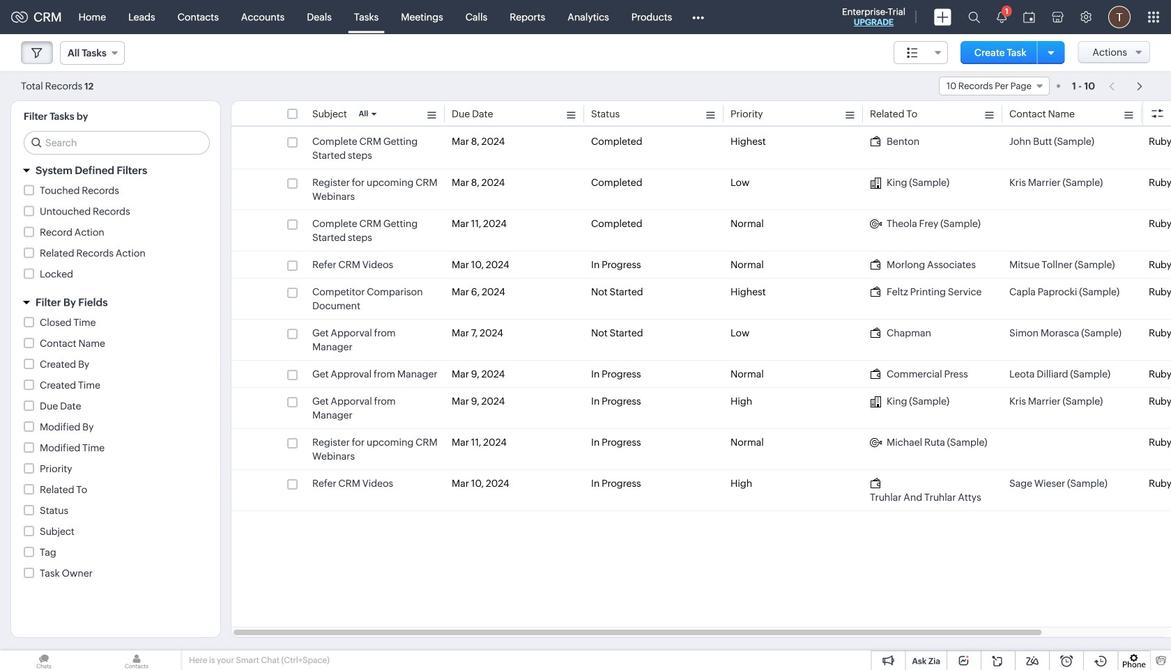 Task type: vqa. For each thing, say whether or not it's contained in the screenshot.
"Other Modules" FIELD
yes



Task type: describe. For each thing, give the bounding box(es) containing it.
chats image
[[0, 651, 88, 671]]

none field size
[[894, 41, 948, 64]]

Search text field
[[24, 132, 209, 154]]

profile element
[[1101, 0, 1140, 34]]

Other Modules field
[[684, 6, 714, 28]]

signals element
[[989, 0, 1015, 34]]

create menu image
[[935, 9, 952, 25]]

create menu element
[[926, 0, 960, 34]]

search image
[[969, 11, 981, 23]]

size image
[[907, 47, 918, 59]]

logo image
[[11, 12, 28, 23]]



Task type: locate. For each thing, give the bounding box(es) containing it.
profile image
[[1109, 6, 1131, 28]]

search element
[[960, 0, 989, 34]]

row group
[[232, 128, 1172, 512]]

contacts image
[[93, 651, 181, 671]]

calendar image
[[1024, 12, 1036, 23]]

None field
[[60, 41, 125, 65], [894, 41, 948, 64], [939, 77, 1050, 96], [60, 41, 125, 65], [939, 77, 1050, 96]]



